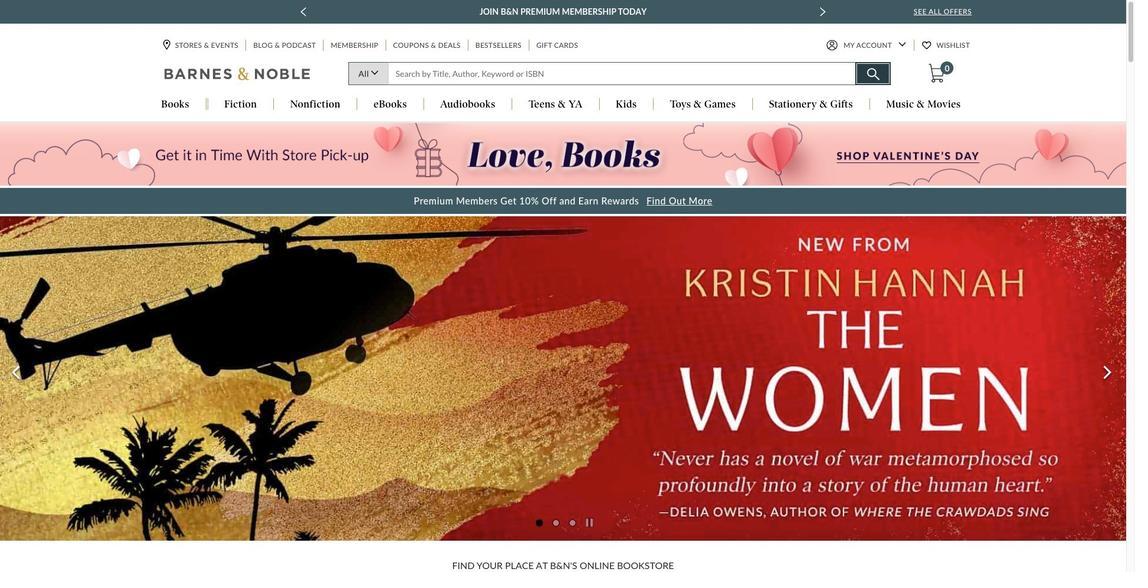 Task type: vqa. For each thing, say whether or not it's contained in the screenshot.
THE SEARCH image
yes



Task type: locate. For each thing, give the bounding box(es) containing it.
down arrow image
[[899, 42, 907, 47]]

logo image
[[165, 67, 311, 84]]

next slide / item image
[[820, 7, 826, 17]]

Search by Title, Author, Keyword or ISBN text field
[[388, 62, 856, 86]]

None field
[[388, 62, 856, 86]]

main content
[[0, 123, 1136, 573]]

previous slide / item image
[[301, 7, 307, 17]]

search image
[[867, 68, 880, 81]]



Task type: describe. For each thing, give the bounding box(es) containing it.
love, books. get it in time with store pick up. shop valentines day image
[[0, 123, 1127, 186]]

user image
[[827, 40, 838, 51]]

cart image
[[929, 64, 945, 83]]



